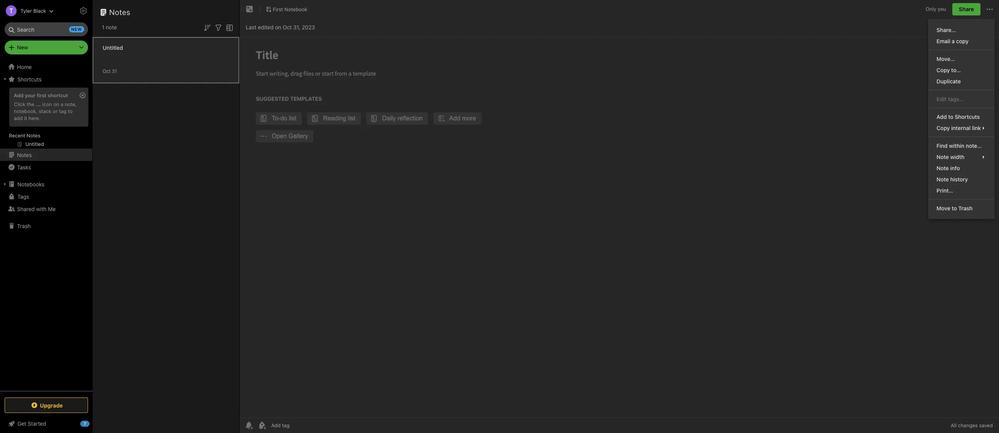 Task type: locate. For each thing, give the bounding box(es) containing it.
1 vertical spatial a
[[61, 101, 63, 107]]

shared
[[17, 206, 35, 212]]

1 horizontal spatial on
[[275, 24, 281, 30]]

0 horizontal spatial a
[[61, 101, 63, 107]]

note up print…
[[937, 176, 949, 183]]

upgrade button
[[5, 398, 88, 413]]

expand notebooks image
[[2, 181, 8, 187]]

or
[[53, 108, 58, 114]]

1 vertical spatial shortcuts
[[955, 114, 980, 120]]

find within note…
[[937, 142, 982, 149]]

shortcut
[[48, 92, 68, 98]]

2 copy from the top
[[937, 125, 950, 131]]

0 vertical spatial a
[[952, 38, 955, 44]]

more actions image
[[986, 5, 995, 14]]

notes right recent
[[27, 132, 40, 139]]

move
[[937, 205, 951, 212]]

0 vertical spatial shortcuts
[[17, 76, 42, 82]]

duplicate
[[937, 78, 961, 85]]

tag
[[59, 108, 67, 114]]

0 vertical spatial copy
[[937, 67, 950, 73]]

a inside dropdown list menu
[[952, 38, 955, 44]]

1 horizontal spatial oct
[[283, 24, 292, 30]]

icon on a note, notebook, stack or tag to add it here.
[[14, 101, 77, 121]]

first notebook button
[[263, 4, 310, 15]]

notes inside 'notes' link
[[17, 152, 32, 158]]

1 vertical spatial add
[[937, 114, 947, 120]]

0 vertical spatial oct
[[283, 24, 292, 30]]

0 horizontal spatial shortcuts
[[17, 76, 42, 82]]

add for add to shortcuts
[[937, 114, 947, 120]]

email
[[937, 38, 951, 44]]

1 vertical spatial copy
[[937, 125, 950, 131]]

add down edit
[[937, 114, 947, 120]]

add tag image
[[258, 421, 267, 430]]

1 vertical spatial trash
[[17, 223, 31, 229]]

info
[[951, 165, 960, 171]]

note…
[[966, 142, 982, 149]]

started
[[28, 420, 46, 427]]

print…
[[937, 187, 954, 194]]

shortcuts inside dropdown list menu
[[955, 114, 980, 120]]

email a copy link
[[929, 36, 995, 47]]

recent notes
[[9, 132, 40, 139]]

0 vertical spatial note
[[937, 154, 949, 160]]

notebooks link
[[0, 178, 92, 190]]

home
[[17, 64, 32, 70]]

oct left 31 at the left of page
[[103, 68, 111, 74]]

on up or
[[53, 101, 59, 107]]

share button
[[953, 3, 981, 15]]

notes
[[109, 8, 131, 17], [27, 132, 40, 139], [17, 152, 32, 158]]

1 vertical spatial oct
[[103, 68, 111, 74]]

trash
[[959, 205, 973, 212], [17, 223, 31, 229]]

note inside 'link'
[[937, 165, 949, 171]]

print… link
[[929, 185, 995, 196]]

tyler black
[[20, 8, 46, 14]]

2 vertical spatial note
[[937, 176, 949, 183]]

only
[[926, 6, 937, 12]]

oct 31
[[103, 68, 117, 74]]

a up "tag"
[[61, 101, 63, 107]]

notes up note
[[109, 8, 131, 17]]

1 horizontal spatial shortcuts
[[955, 114, 980, 120]]

Note width field
[[929, 151, 995, 163]]

0 horizontal spatial add
[[14, 92, 23, 98]]

1 vertical spatial notes
[[27, 132, 40, 139]]

move to trash
[[937, 205, 973, 212]]

tree
[[0, 61, 93, 391]]

click the ...
[[14, 101, 41, 107]]

copy
[[937, 67, 950, 73], [937, 125, 950, 131]]

0 horizontal spatial trash
[[17, 223, 31, 229]]

edited
[[258, 24, 274, 30]]

1 copy from the top
[[937, 67, 950, 73]]

note inside "link"
[[937, 176, 949, 183]]

untitled
[[103, 44, 123, 51]]

1 horizontal spatial a
[[952, 38, 955, 44]]

tags…
[[949, 96, 964, 102]]

1 vertical spatial note
[[937, 165, 949, 171]]

a left copy
[[952, 38, 955, 44]]

copy left internal
[[937, 125, 950, 131]]

note
[[937, 154, 949, 160], [937, 165, 949, 171], [937, 176, 949, 183]]

share
[[959, 6, 975, 12]]

1 horizontal spatial trash
[[959, 205, 973, 212]]

1 horizontal spatial add
[[937, 114, 947, 120]]

note width link
[[929, 151, 995, 163]]

copy for copy internal link
[[937, 125, 950, 131]]

0 vertical spatial trash
[[959, 205, 973, 212]]

tree containing home
[[0, 61, 93, 391]]

to right 'move'
[[952, 205, 958, 212]]

to up 'copy internal link'
[[949, 114, 954, 120]]

link
[[973, 125, 982, 131]]

note down find
[[937, 154, 949, 160]]

to down 'note,'
[[68, 108, 73, 114]]

note,
[[65, 101, 77, 107]]

0 vertical spatial on
[[275, 24, 281, 30]]

with
[[36, 206, 47, 212]]

all
[[951, 422, 957, 429]]

new
[[71, 27, 82, 32]]

trash down shared
[[17, 223, 31, 229]]

move to trash link
[[929, 203, 995, 214]]

3 note from the top
[[937, 176, 949, 183]]

shortcuts down home
[[17, 76, 42, 82]]

copy internal link
[[937, 125, 982, 131]]

2 note from the top
[[937, 165, 949, 171]]

get
[[17, 420, 26, 427]]

home link
[[0, 61, 93, 73]]

2 vertical spatial notes
[[17, 152, 32, 158]]

Sort options field
[[203, 22, 212, 32]]

add inside add to shortcuts link
[[937, 114, 947, 120]]

move…
[[937, 56, 956, 62]]

on right edited at the top left of the page
[[275, 24, 281, 30]]

the
[[27, 101, 34, 107]]

a
[[952, 38, 955, 44], [61, 101, 63, 107]]

notes up the tasks
[[17, 152, 32, 158]]

group
[[0, 85, 92, 152]]

duplicate link
[[929, 76, 995, 87]]

note left the info
[[937, 165, 949, 171]]

note info link
[[929, 163, 995, 174]]

copy for copy to…
[[937, 67, 950, 73]]

within
[[950, 142, 965, 149]]

oct left 31,
[[283, 24, 292, 30]]

on
[[275, 24, 281, 30], [53, 101, 59, 107]]

to
[[68, 108, 73, 114], [949, 114, 954, 120], [952, 205, 958, 212]]

Add filters field
[[214, 22, 223, 32]]

0 vertical spatial add
[[14, 92, 23, 98]]

add
[[14, 115, 23, 121]]

a inside icon on a note, notebook, stack or tag to add it here.
[[61, 101, 63, 107]]

...
[[36, 101, 41, 107]]

add up click
[[14, 92, 23, 98]]

history
[[951, 176, 969, 183]]

0 horizontal spatial on
[[53, 101, 59, 107]]

to for move
[[952, 205, 958, 212]]

trash down print… link
[[959, 205, 973, 212]]

width
[[951, 154, 965, 160]]

copy down move…
[[937, 67, 950, 73]]

tasks
[[17, 164, 31, 170]]

email a copy
[[937, 38, 969, 44]]

first notebook
[[273, 6, 307, 12]]

your
[[25, 92, 35, 98]]

tags
[[17, 193, 29, 200]]

shortcuts up copy internal link field
[[955, 114, 980, 120]]

1 note from the top
[[937, 154, 949, 160]]

copy inside field
[[937, 125, 950, 131]]

internal
[[952, 125, 971, 131]]

stack
[[39, 108, 51, 114]]

1 vertical spatial on
[[53, 101, 59, 107]]

copy
[[957, 38, 969, 44]]

Note Editor text field
[[240, 37, 1000, 417]]

shortcuts inside button
[[17, 76, 42, 82]]

note inside field
[[937, 154, 949, 160]]

add to shortcuts
[[937, 114, 980, 120]]

find
[[937, 142, 948, 149]]

to inside icon on a note, notebook, stack or tag to add it here.
[[68, 108, 73, 114]]

changes
[[959, 422, 978, 429]]

shortcuts
[[17, 76, 42, 82], [955, 114, 980, 120]]



Task type: describe. For each thing, give the bounding box(es) containing it.
note for note width
[[937, 154, 949, 160]]

notebook
[[285, 6, 307, 12]]

2023
[[302, 24, 315, 30]]

notebooks
[[17, 181, 44, 187]]

black
[[33, 8, 46, 14]]

Search text field
[[10, 22, 83, 36]]

move… link
[[929, 53, 995, 64]]

note history link
[[929, 174, 995, 185]]

Help and Learning task checklist field
[[0, 418, 93, 430]]

last edited on oct 31, 2023
[[246, 24, 315, 30]]

trash link
[[0, 220, 92, 232]]

me
[[48, 206, 56, 212]]

note window element
[[240, 0, 1000, 433]]

last
[[246, 24, 257, 30]]

new
[[17, 44, 28, 51]]

first
[[273, 6, 283, 12]]

share…
[[937, 27, 957, 33]]

edit
[[937, 96, 947, 102]]

only you
[[926, 6, 947, 12]]

recent
[[9, 132, 25, 139]]

notes link
[[0, 149, 92, 161]]

on inside note window element
[[275, 24, 281, 30]]

shortcuts button
[[0, 73, 92, 85]]

0 vertical spatial notes
[[109, 8, 131, 17]]

click to collapse image
[[90, 419, 96, 428]]

note width
[[937, 154, 965, 160]]

1
[[102, 24, 104, 31]]

0 horizontal spatial oct
[[103, 68, 111, 74]]

icon
[[42, 101, 52, 107]]

tyler
[[20, 8, 32, 14]]

copy to… link
[[929, 64, 995, 76]]

note
[[106, 24, 117, 31]]

1 note
[[102, 24, 117, 31]]

copy internal link link
[[929, 122, 995, 134]]

shared with me
[[17, 206, 56, 212]]

settings image
[[79, 6, 88, 15]]

shared with me link
[[0, 203, 92, 215]]

Copy internal link field
[[929, 122, 995, 134]]

31
[[112, 68, 117, 74]]

notebook,
[[14, 108, 37, 114]]

add for add your first shortcut
[[14, 92, 23, 98]]

to for add
[[949, 114, 954, 120]]

copy to…
[[937, 67, 962, 73]]

new button
[[5, 41, 88, 54]]

31,
[[293, 24, 301, 30]]

edit tags… link
[[929, 93, 995, 105]]

here.
[[29, 115, 40, 121]]

note history
[[937, 176, 969, 183]]

it
[[24, 115, 27, 121]]

all changes saved
[[951, 422, 993, 429]]

dropdown list menu
[[929, 24, 995, 214]]

on inside icon on a note, notebook, stack or tag to add it here.
[[53, 101, 59, 107]]

add filters image
[[214, 23, 223, 32]]

upgrade
[[40, 402, 63, 409]]

find within note… link
[[929, 140, 995, 151]]

you
[[938, 6, 947, 12]]

click
[[14, 101, 25, 107]]

More actions field
[[986, 3, 995, 15]]

Add tag field
[[271, 422, 329, 429]]

group containing add your first shortcut
[[0, 85, 92, 152]]

new search field
[[10, 22, 84, 36]]

expand note image
[[245, 5, 254, 14]]

add to shortcuts link
[[929, 111, 995, 122]]

View options field
[[223, 22, 234, 32]]

note info
[[937, 165, 960, 171]]

7
[[84, 421, 86, 426]]

saved
[[980, 422, 993, 429]]

share… link
[[929, 24, 995, 36]]

Account field
[[0, 3, 54, 19]]

note for note history
[[937, 176, 949, 183]]

first
[[37, 92, 46, 98]]

add a reminder image
[[244, 421, 254, 430]]

tasks button
[[0, 161, 92, 173]]

trash inside dropdown list menu
[[959, 205, 973, 212]]

tags button
[[0, 190, 92, 203]]

edit tags…
[[937, 96, 964, 102]]

get started
[[17, 420, 46, 427]]

to…
[[952, 67, 962, 73]]

oct inside note window element
[[283, 24, 292, 30]]

note for note info
[[937, 165, 949, 171]]



Task type: vqa. For each thing, say whether or not it's contained in the screenshot.
the Expand Tags "image"
no



